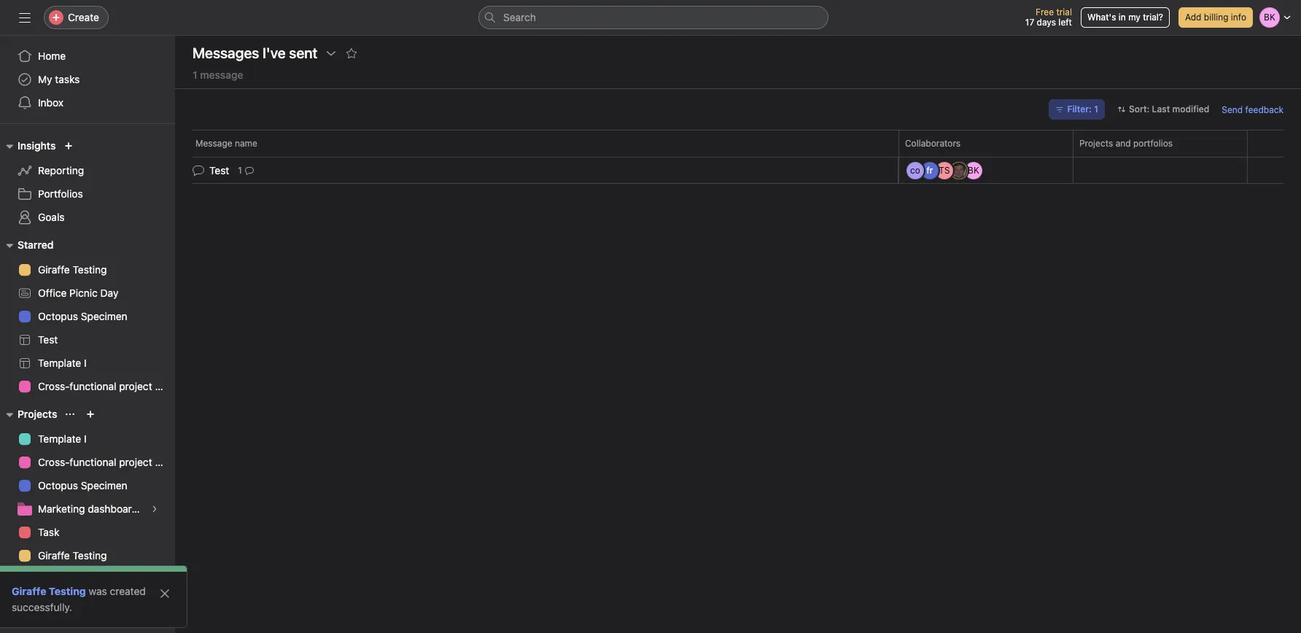 Task type: vqa. For each thing, say whether or not it's contained in the screenshot.
second Mark complete option from the top of the page
no



Task type: describe. For each thing, give the bounding box(es) containing it.
teams element
[[0, 594, 175, 633]]

marketing dashboard
[[38, 572, 138, 585]]

1 button
[[235, 163, 257, 178]]

last
[[1152, 104, 1170, 114]]

test inside starred element
[[38, 333, 58, 346]]

left
[[1058, 17, 1072, 28]]

2 template i link from the top
[[9, 427, 166, 451]]

my
[[38, 73, 52, 85]]

filter: 1 button
[[1049, 99, 1105, 120]]

and
[[1116, 138, 1131, 149]]

giraffe testing link inside projects element
[[9, 544, 166, 567]]

cross-functional project plan for cross-functional project plan 'link' within the starred element
[[38, 380, 175, 392]]

global element
[[0, 36, 175, 123]]

reporting link
[[9, 159, 166, 182]]

marketing dashboard link
[[9, 567, 166, 591]]

message
[[200, 69, 243, 81]]

search button
[[478, 6, 828, 29]]

cross-functional project plan for cross-functional project plan 'link' within the projects element
[[38, 456, 175, 468]]

portfolios link
[[9, 182, 166, 206]]

projects element
[[0, 401, 175, 594]]

created
[[110, 585, 146, 597]]

free
[[1036, 7, 1054, 18]]

search
[[503, 11, 536, 23]]

giraffe testing link inside starred element
[[9, 258, 166, 282]]

giraffe testing inside starred element
[[38, 263, 107, 276]]

row containing message name
[[175, 130, 1301, 157]]

tasks
[[55, 73, 80, 85]]

inbox
[[38, 96, 63, 109]]

test link
[[9, 328, 166, 352]]

trial?
[[1143, 12, 1163, 23]]

home link
[[9, 44, 166, 68]]

projects and portfolios
[[1079, 138, 1173, 149]]

marketing dashboards
[[38, 502, 143, 515]]

create button
[[44, 6, 109, 29]]

add billing info
[[1185, 12, 1246, 23]]

office picnic day link
[[9, 282, 166, 305]]

message name column header
[[193, 130, 903, 157]]

was created successfully.
[[12, 585, 146, 613]]

collaborators
[[905, 138, 961, 149]]

template inside starred element
[[38, 357, 81, 369]]

dashboards
[[88, 502, 143, 515]]

sort:
[[1129, 104, 1150, 114]]

see details, marketing dashboards image
[[150, 505, 159, 513]]

giraffe inside projects element
[[38, 549, 70, 562]]

task
[[38, 526, 59, 538]]

project for cross-functional project plan 'link' within the projects element
[[119, 456, 152, 468]]

octopus specimen link for functional
[[9, 474, 166, 497]]

portfolios
[[38, 187, 83, 200]]

insights button
[[0, 137, 56, 155]]

cross- for cross-functional project plan 'link' within the projects element
[[38, 456, 70, 468]]

functional for cross-functional project plan 'link' within the projects element
[[70, 456, 116, 468]]

projects button
[[0, 405, 57, 423]]

invite
[[41, 607, 67, 620]]

my tasks
[[38, 73, 80, 85]]

invite button
[[14, 601, 77, 627]]

my
[[1128, 12, 1141, 23]]

day
[[100, 287, 118, 299]]

was
[[89, 585, 107, 597]]

close image
[[159, 588, 171, 599]]

messages
[[193, 44, 259, 61]]

octopus for office
[[38, 310, 78, 322]]

1 message button
[[193, 69, 243, 88]]

i've sent
[[263, 44, 318, 61]]

message name
[[195, 138, 257, 149]]

marketing dashboards link
[[9, 497, 166, 521]]

home
[[38, 50, 66, 62]]

what's in my trial? button
[[1081, 7, 1170, 28]]

insights
[[18, 139, 56, 152]]

projects for projects and portfolios
[[1079, 138, 1113, 149]]

new image
[[64, 141, 73, 150]]

marketing for marketing dashboards
[[38, 502, 85, 515]]

1 for 1 button
[[238, 164, 242, 175]]

starred button
[[0, 236, 54, 254]]

in
[[1119, 12, 1126, 23]]

plan for cross-functional project plan 'link' within the starred element
[[155, 380, 175, 392]]

test inside cell
[[209, 164, 229, 176]]

message
[[195, 138, 232, 149]]

octopus specimen link for picnic
[[9, 305, 166, 328]]

what's in my trial?
[[1087, 12, 1163, 23]]

octopus specimen for functional
[[38, 479, 127, 492]]



Task type: locate. For each thing, give the bounding box(es) containing it.
specimen inside projects element
[[81, 479, 127, 492]]

1 inside conversation name for test cell
[[238, 164, 242, 175]]

picnic
[[69, 287, 98, 299]]

collaborators column header
[[898, 130, 1077, 157]]

octopus specimen inside projects element
[[38, 479, 127, 492]]

cross-functional project plan link up marketing dashboards
[[9, 451, 175, 474]]

giraffe
[[38, 263, 70, 276], [38, 549, 70, 562], [12, 585, 46, 597]]

i down the test link
[[84, 357, 87, 369]]

2 specimen from the top
[[81, 479, 127, 492]]

cross-functional project plan link
[[9, 375, 175, 398], [9, 451, 175, 474]]

1 vertical spatial specimen
[[81, 479, 127, 492]]

2 vertical spatial giraffe testing link
[[12, 585, 86, 597]]

testing down task link
[[73, 549, 107, 562]]

cross-functional project plan inside starred element
[[38, 380, 175, 392]]

0 vertical spatial test
[[209, 164, 229, 176]]

giraffe testing up "office picnic day"
[[38, 263, 107, 276]]

octopus specimen link
[[9, 305, 166, 328], [9, 474, 166, 497]]

office picnic day
[[38, 287, 118, 299]]

inbox link
[[9, 91, 166, 114]]

1 vertical spatial template i
[[38, 432, 87, 445]]

specimen
[[81, 310, 127, 322], [81, 479, 127, 492]]

i
[[84, 357, 87, 369], [84, 432, 87, 445]]

2 marketing from the top
[[38, 572, 85, 585]]

0 vertical spatial template i
[[38, 357, 87, 369]]

marketing for marketing dashboard
[[38, 572, 85, 585]]

0 vertical spatial template
[[38, 357, 81, 369]]

projects left show options, current sort, top icon
[[18, 408, 57, 420]]

cross-functional project plan up new project or portfolio image
[[38, 380, 175, 392]]

sort: last modified button
[[1111, 99, 1216, 120]]

add to starred image
[[345, 47, 357, 59]]

template i inside projects element
[[38, 432, 87, 445]]

octopus specimen down picnic
[[38, 310, 127, 322]]

projects and portfolios column header
[[1073, 130, 1251, 157]]

octopus specimen for picnic
[[38, 310, 127, 322]]

project inside projects element
[[119, 456, 152, 468]]

projects for projects
[[18, 408, 57, 420]]

starred element
[[0, 232, 175, 401]]

1 project from the top
[[119, 380, 152, 392]]

trial
[[1056, 7, 1072, 18]]

0 vertical spatial cross-
[[38, 380, 70, 392]]

octopus specimen up marketing dashboards link at bottom
[[38, 479, 127, 492]]

plan
[[155, 380, 175, 392], [155, 456, 175, 468]]

messages i've sent
[[193, 44, 318, 61]]

projects inside dropdown button
[[18, 408, 57, 420]]

2 vertical spatial giraffe testing
[[12, 585, 86, 597]]

1 octopus specimen link from the top
[[9, 305, 166, 328]]

portfolios
[[1133, 138, 1173, 149]]

0 vertical spatial i
[[84, 357, 87, 369]]

1 vertical spatial marketing
[[38, 572, 85, 585]]

2 cross-functional project plan from the top
[[38, 456, 175, 468]]

1 vertical spatial cross-functional project plan
[[38, 456, 175, 468]]

specimen up dashboards
[[81, 479, 127, 492]]

1 horizontal spatial projects
[[1079, 138, 1113, 149]]

new project or portfolio image
[[86, 410, 95, 419]]

dashboard
[[88, 572, 138, 585]]

testing up 'office picnic day' link at the left of page
[[73, 263, 107, 276]]

2 octopus specimen from the top
[[38, 479, 127, 492]]

1 right filter:
[[1094, 104, 1098, 114]]

test down the office
[[38, 333, 58, 346]]

test
[[209, 164, 229, 176], [38, 333, 58, 346]]

specimen inside starred element
[[81, 310, 127, 322]]

projects inside column header
[[1079, 138, 1113, 149]]

send feedback link
[[1222, 102, 1284, 116]]

0 vertical spatial octopus
[[38, 310, 78, 322]]

octopus specimen inside starred element
[[38, 310, 127, 322]]

free trial 17 days left
[[1025, 7, 1072, 28]]

0 vertical spatial giraffe testing link
[[9, 258, 166, 282]]

1 vertical spatial octopus specimen link
[[9, 474, 166, 497]]

0 vertical spatial octopus specimen link
[[9, 305, 166, 328]]

1 vertical spatial cross-functional project plan link
[[9, 451, 175, 474]]

1 message
[[193, 69, 243, 81]]

test row
[[175, 156, 1301, 185]]

giraffe testing link up marketing dashboard
[[9, 544, 166, 567]]

1 vertical spatial cross-
[[38, 456, 70, 468]]

1 vertical spatial projects
[[18, 408, 57, 420]]

name
[[235, 138, 257, 149]]

17
[[1025, 17, 1034, 28]]

template inside projects element
[[38, 432, 81, 445]]

starred
[[18, 238, 54, 251]]

sort: last modified
[[1129, 104, 1209, 114]]

plan inside projects element
[[155, 456, 175, 468]]

plan for cross-functional project plan 'link' within the projects element
[[155, 456, 175, 468]]

giraffe testing link up picnic
[[9, 258, 166, 282]]

send feedback
[[1222, 104, 1284, 115]]

1 vertical spatial test
[[38, 333, 58, 346]]

create
[[68, 11, 99, 23]]

successfully.
[[12, 601, 72, 613]]

specimen for picnic
[[81, 310, 127, 322]]

template i down show options, current sort, top icon
[[38, 432, 87, 445]]

what's
[[1087, 12, 1116, 23]]

my tasks link
[[9, 68, 166, 91]]

octopus down the office
[[38, 310, 78, 322]]

1 octopus from the top
[[38, 310, 78, 322]]

conversation name for test cell
[[175, 157, 898, 184]]

i inside projects element
[[84, 432, 87, 445]]

octopus inside projects element
[[38, 479, 78, 492]]

1 horizontal spatial 1
[[238, 164, 242, 175]]

giraffe testing link
[[9, 258, 166, 282], [9, 544, 166, 567], [12, 585, 86, 597]]

1 horizontal spatial test
[[209, 164, 229, 176]]

testing up invite
[[49, 585, 86, 597]]

1 specimen from the top
[[81, 310, 127, 322]]

cross-functional project plan link inside starred element
[[9, 375, 175, 398]]

task link
[[9, 521, 166, 544]]

octopus for cross-
[[38, 479, 78, 492]]

hide sidebar image
[[19, 12, 31, 23]]

2 plan from the top
[[155, 456, 175, 468]]

cross-functional project plan link up new project or portfolio image
[[9, 375, 175, 398]]

2 vertical spatial testing
[[49, 585, 86, 597]]

testing
[[73, 263, 107, 276], [73, 549, 107, 562], [49, 585, 86, 597]]

1 vertical spatial testing
[[73, 549, 107, 562]]

2 cross-functional project plan link from the top
[[9, 451, 175, 474]]

2 octopus from the top
[[38, 479, 78, 492]]

2 horizontal spatial 1
[[1094, 104, 1098, 114]]

add billing info button
[[1178, 7, 1253, 28]]

giraffe testing inside projects element
[[38, 549, 107, 562]]

cross-functional project plan
[[38, 380, 175, 392], [38, 456, 175, 468]]

0 vertical spatial octopus specimen
[[38, 310, 127, 322]]

template i link down new project or portfolio image
[[9, 427, 166, 451]]

goals
[[38, 211, 65, 223]]

1 template from the top
[[38, 357, 81, 369]]

testing inside projects element
[[73, 549, 107, 562]]

filter: 1
[[1067, 104, 1098, 114]]

0 vertical spatial functional
[[70, 380, 116, 392]]

functional
[[70, 380, 116, 392], [70, 456, 116, 468]]

functional inside starred element
[[70, 380, 116, 392]]

modified
[[1172, 104, 1209, 114]]

octopus
[[38, 310, 78, 322], [38, 479, 78, 492]]

giraffe down task
[[38, 549, 70, 562]]

cross-functional project plan inside projects element
[[38, 456, 175, 468]]

0 vertical spatial plan
[[155, 380, 175, 392]]

1 template i from the top
[[38, 357, 87, 369]]

0 vertical spatial giraffe testing
[[38, 263, 107, 276]]

1 vertical spatial giraffe
[[38, 549, 70, 562]]

1 vertical spatial i
[[84, 432, 87, 445]]

octopus specimen link up marketing dashboards
[[9, 474, 166, 497]]

functional up new project or portfolio image
[[70, 380, 116, 392]]

2 template from the top
[[38, 432, 81, 445]]

1 vertical spatial 1
[[1094, 104, 1098, 114]]

2 project from the top
[[119, 456, 152, 468]]

marketing up task
[[38, 502, 85, 515]]

giraffe up successfully.
[[12, 585, 46, 597]]

row
[[175, 130, 1301, 157], [193, 156, 1284, 158]]

giraffe testing
[[38, 263, 107, 276], [38, 549, 107, 562], [12, 585, 86, 597]]

template i link up new project or portfolio image
[[9, 352, 166, 375]]

cross- down show options, current sort, top icon
[[38, 456, 70, 468]]

days
[[1037, 17, 1056, 28]]

1 vertical spatial plan
[[155, 456, 175, 468]]

template i
[[38, 357, 87, 369], [38, 432, 87, 445]]

1 vertical spatial octopus
[[38, 479, 78, 492]]

plan inside starred element
[[155, 380, 175, 392]]

0 vertical spatial cross-functional project plan link
[[9, 375, 175, 398]]

0 vertical spatial giraffe
[[38, 263, 70, 276]]

cross- for cross-functional project plan 'link' within the starred element
[[38, 380, 70, 392]]

project up see details, marketing dashboards image
[[119, 456, 152, 468]]

0 vertical spatial marketing
[[38, 502, 85, 515]]

functional up marketing dashboards
[[70, 456, 116, 468]]

0 vertical spatial project
[[119, 380, 152, 392]]

cell
[[1073, 157, 1248, 184]]

billing
[[1204, 12, 1228, 23]]

template down the test link
[[38, 357, 81, 369]]

giraffe up the office
[[38, 263, 70, 276]]

1 left the message
[[193, 69, 197, 81]]

1 vertical spatial octopus specimen
[[38, 479, 127, 492]]

1
[[193, 69, 197, 81], [1094, 104, 1098, 114], [238, 164, 242, 175]]

0 vertical spatial cross-functional project plan
[[38, 380, 175, 392]]

octopus up marketing dashboards link at bottom
[[38, 479, 78, 492]]

project for cross-functional project plan 'link' within the starred element
[[119, 380, 152, 392]]

2 vertical spatial giraffe
[[12, 585, 46, 597]]

projects left and
[[1079, 138, 1113, 149]]

2 template i from the top
[[38, 432, 87, 445]]

specimen for functional
[[81, 479, 127, 492]]

giraffe testing up successfully.
[[12, 585, 86, 597]]

cross-functional project plan up dashboards
[[38, 456, 175, 468]]

test left 1 button
[[209, 164, 229, 176]]

1 functional from the top
[[70, 380, 116, 392]]

functional for cross-functional project plan 'link' within the starred element
[[70, 380, 116, 392]]

0 vertical spatial specimen
[[81, 310, 127, 322]]

feedback
[[1245, 104, 1284, 115]]

cross-
[[38, 380, 70, 392], [38, 456, 70, 468]]

template i inside starred element
[[38, 357, 87, 369]]

1 vertical spatial template i link
[[9, 427, 166, 451]]

marketing
[[38, 502, 85, 515], [38, 572, 85, 585]]

i down new project or portfolio image
[[84, 432, 87, 445]]

send
[[1222, 104, 1243, 115]]

1 for 1 message
[[193, 69, 197, 81]]

project inside starred element
[[119, 380, 152, 392]]

2 cross- from the top
[[38, 456, 70, 468]]

testing for 'giraffe testing' link inside starred element
[[73, 263, 107, 276]]

1 cross-functional project plan from the top
[[38, 380, 175, 392]]

testing inside starred element
[[73, 263, 107, 276]]

i inside starred element
[[84, 357, 87, 369]]

2 octopus specimen link from the top
[[9, 474, 166, 497]]

search list box
[[478, 6, 828, 29]]

template i down the test link
[[38, 357, 87, 369]]

functional inside projects element
[[70, 456, 116, 468]]

template down show options, current sort, top icon
[[38, 432, 81, 445]]

marketing up successfully.
[[38, 572, 85, 585]]

0 vertical spatial projects
[[1079, 138, 1113, 149]]

1 i from the top
[[84, 357, 87, 369]]

1 down name
[[238, 164, 242, 175]]

reporting
[[38, 164, 84, 176]]

template
[[38, 357, 81, 369], [38, 432, 81, 445]]

goals link
[[9, 206, 166, 229]]

show options, current sort, top image
[[66, 410, 75, 419]]

actions image
[[325, 47, 337, 59]]

1 cross- from the top
[[38, 380, 70, 392]]

0 vertical spatial template i link
[[9, 352, 166, 375]]

0 vertical spatial testing
[[73, 263, 107, 276]]

cross- up show options, current sort, top icon
[[38, 380, 70, 392]]

1 vertical spatial giraffe testing link
[[9, 544, 166, 567]]

giraffe testing down task link
[[38, 549, 107, 562]]

2 vertical spatial 1
[[238, 164, 242, 175]]

0 vertical spatial 1
[[193, 69, 197, 81]]

office
[[38, 287, 67, 299]]

0 horizontal spatial 1
[[193, 69, 197, 81]]

info
[[1231, 12, 1246, 23]]

cross- inside starred element
[[38, 380, 70, 392]]

1 plan from the top
[[155, 380, 175, 392]]

testing for 'giraffe testing' link within the projects element
[[73, 549, 107, 562]]

2 functional from the top
[[70, 456, 116, 468]]

specimen down day
[[81, 310, 127, 322]]

filter:
[[1067, 104, 1092, 114]]

1 vertical spatial giraffe testing
[[38, 549, 107, 562]]

octopus specimen link down picnic
[[9, 305, 166, 328]]

0 horizontal spatial test
[[38, 333, 58, 346]]

projects
[[1079, 138, 1113, 149], [18, 408, 57, 420]]

insights element
[[0, 133, 175, 232]]

1 vertical spatial project
[[119, 456, 152, 468]]

2 i from the top
[[84, 432, 87, 445]]

octopus specimen
[[38, 310, 127, 322], [38, 479, 127, 492]]

project down the test link
[[119, 380, 152, 392]]

cross-functional project plan link inside projects element
[[9, 451, 175, 474]]

giraffe inside starred element
[[38, 263, 70, 276]]

1 octopus specimen from the top
[[38, 310, 127, 322]]

octopus inside starred element
[[38, 310, 78, 322]]

1 vertical spatial functional
[[70, 456, 116, 468]]

1 cross-functional project plan link from the top
[[9, 375, 175, 398]]

cross- inside projects element
[[38, 456, 70, 468]]

1 vertical spatial template
[[38, 432, 81, 445]]

0 horizontal spatial projects
[[18, 408, 57, 420]]

add
[[1185, 12, 1201, 23]]

giraffe testing link up successfully.
[[12, 585, 86, 597]]

1 marketing from the top
[[38, 502, 85, 515]]

1 template i link from the top
[[9, 352, 166, 375]]



